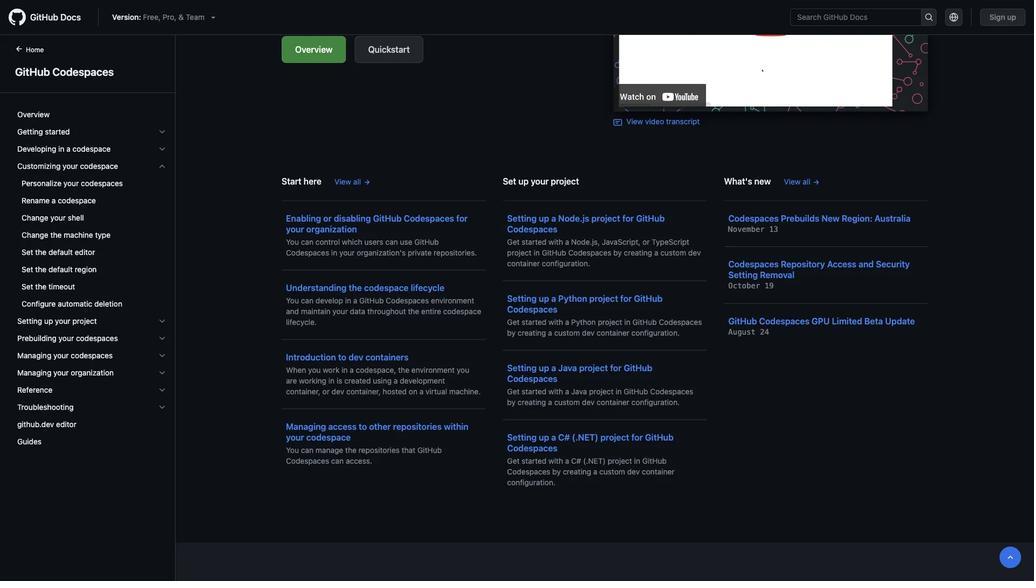 Task type: describe. For each thing, give the bounding box(es) containing it.
search image
[[925, 13, 934, 22]]

setting inside 'codespaces repository access and security setting removal october 19'
[[729, 270, 758, 280]]

codespaces inside codespaces prebuilds new region: australia november 13
[[729, 213, 779, 224]]

github docs
[[30, 12, 81, 22]]

managing for to
[[286, 422, 326, 432]]

getting started button
[[13, 123, 171, 141]]

dev inside setting up a python project for github codespaces get started with a python project in github codespaces by creating a custom dev container configuration.
[[582, 329, 595, 338]]

manage
[[316, 446, 343, 455]]

get for setting up a python project for github codespaces
[[507, 318, 520, 327]]

sc 9kayk9 0 image for codespaces
[[158, 352, 166, 360]]

your inside dropdown button
[[53, 352, 69, 360]]

rename a codespace link
[[13, 192, 171, 210]]

for inside setting up a c# (.net) project for github codespaces get started with a c# (.net) project in github codespaces by creating a custom dev container configuration.
[[632, 433, 643, 443]]

0 vertical spatial c#
[[558, 433, 570, 443]]

development
[[400, 377, 445, 385]]

0 vertical spatial repositories
[[393, 422, 442, 432]]

customizing your codespace button
[[13, 158, 171, 175]]

setting up a c# (.net) project for github codespaces get started with a c# (.net) project in github codespaces by creating a custom dev container configuration.
[[507, 433, 675, 487]]

link image
[[614, 118, 622, 127]]

get for setting up a node.js project for github codespaces
[[507, 238, 520, 246]]

1 container, from the left
[[286, 387, 320, 396]]

developing in a codespace
[[17, 145, 111, 154]]

dev inside setting up a c# (.net) project for github codespaces get started with a c# (.net) project in github codespaces by creating a custom dev container configuration.
[[627, 468, 640, 477]]

set for set the timeout
[[22, 283, 33, 291]]

sc 9kayk9 0 image for organization
[[158, 369, 166, 378]]

codespaces inside github codespaces gpu limited beta update august 24
[[759, 316, 810, 326]]

set the default region link
[[13, 261, 171, 279]]

for for enabling or disabling github codespaces for your organization
[[456, 213, 468, 224]]

github codespaces link
[[13, 64, 162, 80]]

setting up a node.js project for github codespaces get started with a node.js, javascript, or typescript project in github codespaces by creating a custom dev container configuration.
[[507, 213, 701, 268]]

started for setting up a python project for github codespaces
[[522, 318, 547, 327]]

managing your codespaces
[[17, 352, 113, 360]]

0 vertical spatial (.net)
[[572, 433, 598, 443]]

environment for containers
[[412, 366, 455, 375]]

container inside setting up a python project for github codespaces get started with a python project in github codespaces by creating a custom dev container configuration.
[[597, 329, 630, 338]]

timeout
[[48, 283, 75, 291]]

1 vertical spatial java
[[571, 387, 587, 396]]

docs
[[60, 12, 81, 22]]

all for new
[[803, 177, 811, 186]]

node.js
[[558, 213, 589, 224]]

set the default region
[[22, 265, 97, 274]]

managing for codespaces
[[17, 352, 51, 360]]

javascript,
[[602, 238, 641, 246]]

managing your organization
[[17, 369, 114, 378]]

configuration. inside 'setting up a node.js project for github codespaces get started with a node.js, javascript, or typescript project in github codespaces by creating a custom dev container configuration.'
[[542, 259, 590, 268]]

change your shell link
[[13, 210, 171, 227]]

sc 9kayk9 0 image inside troubleshooting dropdown button
[[158, 404, 166, 412]]

introduction to dev containers when you work in a codespace, the environment you are working in is created using a development container, or dev container, hosted on a virtual machine.
[[286, 352, 481, 396]]

other
[[369, 422, 391, 432]]

users
[[364, 238, 383, 246]]

repository
[[781, 259, 825, 270]]

personalize your codespaces link
[[13, 175, 171, 192]]

by inside setting up a python project for github codespaces get started with a python project in github codespaces by creating a custom dev container configuration.
[[507, 329, 516, 338]]

up for setting up your project
[[44, 317, 53, 326]]

reference button
[[13, 382, 171, 399]]

in inside setting up a c# (.net) project for github codespaces get started with a c# (.net) project in github codespaces by creating a custom dev container configuration.
[[634, 457, 640, 466]]

sign
[[990, 13, 1006, 22]]

codespaces inside 'codespaces repository access and security setting removal october 19'
[[729, 259, 779, 270]]

developing in a codespace button
[[13, 141, 171, 158]]

private
[[408, 248, 432, 257]]

started inside getting started dropdown button
[[45, 127, 70, 136]]

maintain
[[301, 307, 331, 316]]

view for enabling or disabling github codespaces for your organization
[[335, 177, 351, 186]]

sign up link
[[981, 9, 1026, 26]]

troubleshooting button
[[13, 399, 171, 416]]

started inside setting up a c# (.net) project for github codespaces get started with a c# (.net) project in github codespaces by creating a custom dev container configuration.
[[522, 457, 547, 466]]

or inside enabling or disabling github codespaces for your organization you can control which users can use github codespaces in your organization's private repositories.
[[323, 213, 332, 224]]

use
[[400, 238, 412, 246]]

quickstart link
[[355, 36, 423, 63]]

managing your organization button
[[13, 365, 171, 382]]

that
[[402, 446, 416, 455]]

throughout
[[367, 307, 406, 316]]

creating inside setting up a c# (.net) project for github codespaces get started with a c# (.net) project in github codespaces by creating a custom dev container configuration.
[[563, 468, 591, 477]]

version: free, pro, & team
[[112, 13, 205, 22]]

organization's
[[357, 248, 406, 257]]

2 container, from the left
[[346, 387, 381, 396]]

to inside the managing access to other repositories within your codespace you can manage the repositories that github codespaces can access.
[[359, 422, 367, 432]]

in inside setting up a python project for github codespaces get started with a python project in github codespaces by creating a custom dev container configuration.
[[624, 318, 631, 327]]

customizing your codespace element containing customizing your codespace
[[9, 158, 175, 313]]

scroll to top image
[[1006, 554, 1015, 562]]

guides link
[[13, 434, 171, 451]]

0 vertical spatial java
[[558, 363, 577, 373]]

can left control
[[301, 238, 314, 246]]

automatic
[[58, 300, 92, 309]]

getting started
[[17, 127, 70, 136]]

up for setting up a c# (.net) project for github codespaces get started with a c# (.net) project in github codespaces by creating a custom dev container configuration.
[[539, 433, 549, 443]]

is
[[337, 377, 342, 385]]

update
[[885, 316, 915, 326]]

transcript
[[666, 117, 700, 126]]

configuration. inside the setting up a java project for github codespaces get started with a java project in github codespaces by creating a custom dev container configuration.
[[632, 398, 680, 407]]

1 you from the left
[[308, 366, 321, 375]]

by inside 'setting up a node.js project for github codespaces get started with a node.js, javascript, or typescript project in github codespaces by creating a custom dev container configuration.'
[[614, 248, 622, 257]]

disabling
[[334, 213, 371, 224]]

view video transcript link
[[614, 117, 700, 127]]

configuration. inside setting up a python project for github codespaces get started with a python project in github codespaces by creating a custom dev container configuration.
[[632, 329, 680, 338]]

github inside understanding the codespace lifecycle you can develop in a github codespaces environment and maintain your data throughout the entire codespace lifecycle.
[[359, 296, 384, 305]]

entire
[[421, 307, 441, 316]]

a inside dropdown button
[[66, 145, 70, 154]]

set the default editor link
[[13, 244, 171, 261]]

november
[[729, 225, 765, 234]]

19
[[765, 282, 774, 291]]

1 vertical spatial (.net)
[[583, 457, 606, 466]]

custom inside 'setting up a node.js project for github codespaces get started with a node.js, javascript, or typescript project in github codespaces by creating a custom dev container configuration.'
[[661, 248, 686, 257]]

october
[[729, 282, 760, 291]]

overview inside github codespaces element
[[17, 110, 50, 119]]

dev inside 'setting up a node.js project for github codespaces get started with a node.js, javascript, or typescript project in github codespaces by creating a custom dev container configuration.'
[[688, 248, 701, 257]]

rename a codespace
[[22, 196, 96, 205]]

set the timeout
[[22, 283, 75, 291]]

created
[[344, 377, 371, 385]]

0 vertical spatial overview link
[[282, 36, 346, 63]]

github codespaces element
[[0, 44, 176, 581]]

github.dev editor
[[17, 420, 76, 429]]

codespace,
[[356, 366, 396, 375]]

you inside understanding the codespace lifecycle you can develop in a github codespaces environment and maintain your data throughout the entire codespace lifecycle.
[[286, 296, 299, 305]]

setting for setting up a node.js project for github codespaces
[[507, 213, 537, 224]]

understanding the codespace lifecycle you can develop in a github codespaces environment and maintain your data throughout the entire codespace lifecycle.
[[286, 283, 481, 327]]

reference
[[17, 386, 53, 395]]

change the machine type link
[[13, 227, 171, 244]]

removal
[[760, 270, 795, 280]]

up for setting up a python project for github codespaces get started with a python project in github codespaces by creating a custom dev container configuration.
[[539, 294, 549, 304]]

organization inside enabling or disabling github codespaces for your organization you can control which users can use github codespaces in your organization's private repositories.
[[306, 224, 357, 234]]

dev inside the setting up a java project for github codespaces get started with a java project in github codespaces by creating a custom dev container configuration.
[[582, 398, 595, 407]]

Search GitHub Docs search field
[[791, 9, 921, 25]]

1 vertical spatial python
[[571, 318, 596, 327]]

up for sign up
[[1008, 13, 1017, 22]]

a inside understanding the codespace lifecycle you can develop in a github codespaces environment and maintain your data throughout the entire codespace lifecycle.
[[353, 296, 357, 305]]

sign up
[[990, 13, 1017, 22]]

default for editor
[[48, 248, 73, 257]]

understanding
[[286, 283, 347, 293]]

13
[[769, 225, 778, 234]]

1 vertical spatial editor
[[56, 420, 76, 429]]

in inside the setting up a java project for github codespaces get started with a java project in github codespaces by creating a custom dev container configuration.
[[616, 387, 622, 396]]

personalize your codespaces
[[22, 179, 123, 188]]

or inside 'setting up a node.js project for github codespaces get started with a node.js, javascript, or typescript project in github codespaces by creating a custom dev container configuration.'
[[643, 238, 650, 246]]

default for region
[[48, 265, 73, 274]]

codespaces inside the managing access to other repositories within your codespace you can manage the repositories that github codespaces can access.
[[286, 457, 329, 466]]

when
[[286, 366, 306, 375]]

codespaces inside understanding the codespace lifecycle you can develop in a github codespaces environment and maintain your data throughout the entire codespace lifecycle.
[[386, 296, 429, 305]]

and inside understanding the codespace lifecycle you can develop in a github codespaces environment and maintain your data throughout the entire codespace lifecycle.
[[286, 307, 299, 316]]

to inside introduction to dev containers when you work in a codespace, the environment you are working in is created using a development container, or dev container, hosted on a virtual machine.
[[338, 352, 346, 363]]

customizing your codespace element containing personalize your codespaces
[[9, 175, 175, 313]]

pro,
[[163, 13, 176, 22]]

your inside dropdown button
[[63, 162, 78, 171]]

machine
[[64, 231, 93, 240]]

version:
[[112, 13, 141, 22]]

control
[[316, 238, 340, 246]]

sc 9kayk9 0 image inside reference 'dropdown button'
[[158, 386, 166, 395]]

you for managing access to other repositories within your codespace
[[286, 446, 299, 455]]

home link
[[11, 45, 61, 55]]

0 vertical spatial editor
[[75, 248, 95, 257]]

can inside understanding the codespace lifecycle you can develop in a github codespaces environment and maintain your data throughout the entire codespace lifecycle.
[[301, 296, 314, 305]]

change your shell
[[22, 214, 84, 222]]

started for setting up a java project for github codespaces
[[522, 387, 547, 396]]

2 you from the left
[[457, 366, 469, 375]]

codespaces for prebuilding your codespaces
[[76, 334, 118, 343]]

all for disabling
[[353, 177, 361, 186]]

work
[[323, 366, 340, 375]]

github codespaces
[[15, 65, 114, 78]]

custom inside the setting up a java project for github codespaces get started with a java project in github codespaces by creating a custom dev container configuration.
[[554, 398, 580, 407]]

within
[[444, 422, 469, 432]]

get inside setting up a c# (.net) project for github codespaces get started with a c# (.net) project in github codespaces by creating a custom dev container configuration.
[[507, 457, 520, 466]]

set for set the default region
[[22, 265, 33, 274]]

github.dev editor link
[[13, 416, 171, 434]]

sc 9kayk9 0 image for getting started
[[158, 128, 166, 136]]

with for java
[[549, 387, 563, 396]]



Task type: locate. For each thing, give the bounding box(es) containing it.
3 sc 9kayk9 0 image from the top
[[158, 335, 166, 343]]

access
[[827, 259, 857, 270]]

1 all from the left
[[353, 177, 361, 186]]

virtual
[[426, 387, 447, 396]]

0 vertical spatial to
[[338, 352, 346, 363]]

codespaces prebuilds new region: australia november 13
[[729, 213, 911, 234]]

0 vertical spatial default
[[48, 248, 73, 257]]

0 horizontal spatial view all link
[[335, 176, 371, 187]]

you inside the managing access to other repositories within your codespace you can manage the repositories that github codespaces can access.
[[286, 446, 299, 455]]

in
[[58, 145, 64, 154], [331, 248, 337, 257], [534, 248, 540, 257], [345, 296, 351, 305], [624, 318, 631, 327], [342, 366, 348, 375], [329, 377, 335, 385], [616, 387, 622, 396], [634, 457, 640, 466]]

3 you from the top
[[286, 446, 299, 455]]

1 horizontal spatial container,
[[346, 387, 381, 396]]

2 default from the top
[[48, 265, 73, 274]]

customizing
[[17, 162, 61, 171]]

sc 9kayk9 0 image for developing in a codespace
[[158, 145, 166, 154]]

1 horizontal spatial overview
[[295, 44, 333, 55]]

up for set up your project
[[519, 176, 529, 186]]

1 vertical spatial default
[[48, 265, 73, 274]]

setting inside dropdown button
[[17, 317, 42, 326]]

with inside 'setting up a node.js project for github codespaces get started with a node.js, javascript, or typescript project in github codespaces by creating a custom dev container configuration.'
[[549, 238, 563, 246]]

repositories up the access.
[[359, 446, 400, 455]]

up inside the setting up a java project for github codespaces get started with a java project in github codespaces by creating a custom dev container configuration.
[[539, 363, 549, 373]]

0 horizontal spatial you
[[308, 366, 321, 375]]

sc 9kayk9 0 image for codespace
[[158, 162, 166, 171]]

1 horizontal spatial c#
[[571, 457, 581, 466]]

sc 9kayk9 0 image inside managing your organization dropdown button
[[158, 369, 166, 378]]

change down rename in the top left of the page
[[22, 214, 48, 222]]

0 horizontal spatial all
[[353, 177, 361, 186]]

organization inside dropdown button
[[71, 369, 114, 378]]

set for set up your project
[[503, 176, 516, 186]]

2 with from the top
[[549, 318, 563, 327]]

developing
[[17, 145, 56, 154]]

environment for lifecycle
[[431, 296, 474, 305]]

the up set the timeout
[[35, 265, 46, 274]]

0 horizontal spatial c#
[[558, 433, 570, 443]]

video
[[645, 117, 664, 126]]

you for enabling or disabling github codespaces for your organization
[[286, 238, 299, 246]]

codespace inside developing in a codespace dropdown button
[[73, 145, 111, 154]]

managing inside dropdown button
[[17, 352, 51, 360]]

view all link up 'prebuilds'
[[784, 176, 820, 187]]

up inside 'setting up a node.js project for github codespaces get started with a node.js, javascript, or typescript project in github codespaces by creating a custom dev container configuration.'
[[539, 213, 549, 224]]

your inside understanding the codespace lifecycle you can develop in a github codespaces environment and maintain your data throughout the entire codespace lifecycle.
[[333, 307, 348, 316]]

0 vertical spatial change
[[22, 214, 48, 222]]

select language: current language is english image
[[950, 13, 959, 22]]

1 horizontal spatial view
[[627, 117, 643, 126]]

the up the access.
[[345, 446, 357, 455]]

0 horizontal spatial view
[[335, 177, 351, 186]]

up inside dropdown button
[[44, 317, 53, 326]]

change for change your shell
[[22, 214, 48, 222]]

can down manage
[[331, 457, 344, 466]]

0 horizontal spatial container,
[[286, 387, 320, 396]]

0 vertical spatial or
[[323, 213, 332, 224]]

security
[[876, 259, 910, 270]]

view right new
[[784, 177, 801, 186]]

setting up a java project for github codespaces get started with a java project in github codespaces by creating a custom dev container configuration.
[[507, 363, 693, 407]]

1 vertical spatial sc 9kayk9 0 image
[[158, 145, 166, 154]]

you inside enabling or disabling github codespaces for your organization you can control which users can use github codespaces in your organization's private repositories.
[[286, 238, 299, 246]]

with inside setting up a python project for github codespaces get started with a python project in github codespaces by creating a custom dev container configuration.
[[549, 318, 563, 327]]

organization
[[306, 224, 357, 234], [71, 369, 114, 378]]

1 vertical spatial and
[[286, 307, 299, 316]]

limited
[[832, 316, 862, 326]]

codespace inside the managing access to other repositories within your codespace you can manage the repositories that github codespaces can access.
[[306, 433, 351, 443]]

october 19 element
[[729, 282, 774, 291]]

2 sc 9kayk9 0 image from the top
[[158, 317, 166, 326]]

organization down managing your codespaces dropdown button
[[71, 369, 114, 378]]

up for setting up a java project for github codespaces get started with a java project in github codespaces by creating a custom dev container configuration.
[[539, 363, 549, 373]]

environment up development
[[412, 366, 455, 375]]

view all link for start here
[[335, 176, 371, 187]]

managing your codespaces button
[[13, 347, 171, 365]]

codespaces
[[81, 179, 123, 188], [76, 334, 118, 343], [71, 352, 113, 360]]

the inside introduction to dev containers when you work in a codespace, the environment you are working in is created using a development container, or dev container, hosted on a virtual machine.
[[398, 366, 409, 375]]

for inside the setting up a java project for github codespaces get started with a java project in github codespaces by creating a custom dev container configuration.
[[610, 363, 622, 373]]

or inside introduction to dev containers when you work in a codespace, the environment you are working in is created using a development container, or dev container, hosted on a virtual machine.
[[322, 387, 330, 396]]

1 default from the top
[[48, 248, 73, 257]]

started
[[45, 127, 70, 136], [522, 238, 547, 246], [522, 318, 547, 327], [522, 387, 547, 396], [522, 457, 547, 466]]

you left manage
[[286, 446, 299, 455]]

sc 9kayk9 0 image inside developing in a codespace dropdown button
[[158, 145, 166, 154]]

setting inside setting up a python project for github codespaces get started with a python project in github codespaces by creating a custom dev container configuration.
[[507, 294, 537, 304]]

view all right new
[[784, 177, 811, 186]]

1 sc 9kayk9 0 image from the top
[[158, 128, 166, 136]]

1 horizontal spatial all
[[803, 177, 811, 186]]

working
[[299, 377, 327, 385]]

codespaces inside managing your codespaces dropdown button
[[71, 352, 113, 360]]

2 get from the top
[[507, 318, 520, 327]]

c#
[[558, 433, 570, 443], [571, 457, 581, 466]]

environment up entire
[[431, 296, 474, 305]]

customizing your codespace
[[17, 162, 118, 171]]

1 vertical spatial overview
[[17, 110, 50, 119]]

0 vertical spatial managing
[[17, 352, 51, 360]]

all up disabling
[[353, 177, 361, 186]]

custom inside setting up a python project for github codespaces get started with a python project in github codespaces by creating a custom dev container configuration.
[[554, 329, 580, 338]]

november 13 element
[[729, 225, 778, 234]]

setting
[[507, 213, 537, 224], [729, 270, 758, 280], [507, 294, 537, 304], [17, 317, 42, 326], [507, 363, 537, 373], [507, 433, 537, 443]]

0 vertical spatial you
[[286, 238, 299, 246]]

in inside 'setting up a node.js project for github codespaces get started with a node.js, javascript, or typescript project in github codespaces by creating a custom dev container configuration.'
[[534, 248, 540, 257]]

0 horizontal spatial and
[[286, 307, 299, 316]]

sc 9kayk9 0 image inside "setting up your project" dropdown button
[[158, 317, 166, 326]]

github docs link
[[9, 9, 89, 26]]

start
[[282, 176, 302, 186]]

to up work
[[338, 352, 346, 363]]

2 you from the top
[[286, 296, 299, 305]]

configure
[[22, 300, 56, 309]]

change for change the machine type
[[22, 231, 48, 240]]

1 vertical spatial overview link
[[13, 106, 171, 123]]

view all link up disabling
[[335, 176, 371, 187]]

change down change your shell
[[22, 231, 48, 240]]

codespaces down customizing your codespace dropdown button
[[81, 179, 123, 188]]

codespace down getting started dropdown button
[[73, 145, 111, 154]]

managing inside dropdown button
[[17, 369, 51, 378]]

started inside the setting up a java project for github codespaces get started with a java project in github codespaces by creating a custom dev container configuration.
[[522, 387, 547, 396]]

2 view all from the left
[[784, 177, 811, 186]]

setting inside setting up a c# (.net) project for github codespaces get started with a c# (.net) project in github codespaces by creating a custom dev container configuration.
[[507, 433, 537, 443]]

view right here
[[335, 177, 351, 186]]

2 vertical spatial you
[[286, 446, 299, 455]]

to left other
[[359, 422, 367, 432]]

can up maintain
[[301, 296, 314, 305]]

0 vertical spatial python
[[558, 294, 587, 304]]

the up configure
[[35, 283, 46, 291]]

1 vertical spatial codespaces
[[76, 334, 118, 343]]

set for set the default editor
[[22, 248, 33, 257]]

sc 9kayk9 0 image for prebuilding your codespaces
[[158, 335, 166, 343]]

1 vertical spatial managing
[[17, 369, 51, 378]]

view
[[627, 117, 643, 126], [335, 177, 351, 186], [784, 177, 801, 186]]

get
[[507, 238, 520, 246], [507, 318, 520, 327], [507, 387, 520, 396], [507, 457, 520, 466]]

0 vertical spatial environment
[[431, 296, 474, 305]]

container inside setting up a c# (.net) project for github codespaces get started with a c# (.net) project in github codespaces by creating a custom dev container configuration.
[[642, 468, 675, 477]]

managing inside the managing access to other repositories within your codespace you can manage the repositories that github codespaces can access.
[[286, 422, 326, 432]]

view right link image
[[627, 117, 643, 126]]

region
[[75, 265, 97, 274]]

1 vertical spatial you
[[286, 296, 299, 305]]

managing access to other repositories within your codespace you can manage the repositories that github codespaces can access.
[[286, 422, 469, 466]]

0 horizontal spatial overview link
[[13, 106, 171, 123]]

free,
[[143, 13, 161, 22]]

0 vertical spatial and
[[859, 259, 874, 270]]

1 get from the top
[[507, 238, 520, 246]]

the down containers
[[398, 366, 409, 375]]

data
[[350, 307, 365, 316]]

in inside enabling or disabling github codespaces for your organization you can control which users can use github codespaces in your organization's private repositories.
[[331, 248, 337, 257]]

up inside setting up a python project for github codespaces get started with a python project in github codespaces by creating a custom dev container configuration.
[[539, 294, 549, 304]]

1 with from the top
[[549, 238, 563, 246]]

get inside 'setting up a node.js project for github codespaces get started with a node.js, javascript, or typescript project in github codespaces by creating a custom dev container configuration.'
[[507, 238, 520, 246]]

prebuilding your codespaces button
[[13, 330, 171, 347]]

github.dev
[[17, 420, 54, 429]]

shell
[[68, 214, 84, 222]]

your inside "link"
[[63, 179, 79, 188]]

tooltip
[[1000, 547, 1021, 569]]

started inside setting up a python project for github codespaces get started with a python project in github codespaces by creating a custom dev container configuration.
[[522, 318, 547, 327]]

python
[[558, 294, 587, 304], [571, 318, 596, 327]]

up
[[1008, 13, 1017, 22], [519, 176, 529, 186], [539, 213, 549, 224], [539, 294, 549, 304], [44, 317, 53, 326], [539, 363, 549, 373], [539, 433, 549, 443]]

using
[[373, 377, 392, 385]]

what's new
[[724, 176, 771, 186]]

2 view all link from the left
[[784, 176, 820, 187]]

2 vertical spatial managing
[[286, 422, 326, 432]]

creating inside the setting up a java project for github codespaces get started with a java project in github codespaces by creating a custom dev container configuration.
[[518, 398, 546, 407]]

up inside setting up a c# (.net) project for github codespaces get started with a c# (.net) project in github codespaces by creating a custom dev container configuration.
[[539, 433, 549, 443]]

1 vertical spatial repositories
[[359, 446, 400, 455]]

beta
[[865, 316, 883, 326]]

enabling
[[286, 213, 321, 224]]

codespace right entire
[[443, 307, 481, 316]]

sc 9kayk9 0 image inside prebuilding your codespaces dropdown button
[[158, 335, 166, 343]]

prebuilds
[[781, 213, 820, 224]]

set
[[503, 176, 516, 186], [22, 248, 33, 257], [22, 265, 33, 274], [22, 283, 33, 291]]

default up set the default region
[[48, 248, 73, 257]]

3 with from the top
[[549, 387, 563, 396]]

getting
[[17, 127, 43, 136]]

august 24 element
[[729, 328, 769, 337]]

setting for setting up a c# (.net) project for github codespaces
[[507, 433, 537, 443]]

region:
[[842, 213, 873, 224]]

by inside setting up a c# (.net) project for github codespaces get started with a c# (.net) project in github codespaces by creating a custom dev container configuration.
[[553, 468, 561, 477]]

codespace down developing in a codespace dropdown button
[[80, 162, 118, 171]]

the up set the default editor
[[50, 231, 62, 240]]

can left use
[[386, 238, 398, 246]]

you
[[308, 366, 321, 375], [457, 366, 469, 375]]

environment inside understanding the codespace lifecycle you can develop in a github codespaces environment and maintain your data throughout the entire codespace lifecycle.
[[431, 296, 474, 305]]

organization up control
[[306, 224, 357, 234]]

or left typescript
[[643, 238, 650, 246]]

the left entire
[[408, 307, 419, 316]]

1 view all link from the left
[[335, 176, 371, 187]]

creating inside 'setting up a node.js project for github codespaces get started with a node.js, javascript, or typescript project in github codespaces by creating a custom dev container configuration.'
[[624, 248, 652, 257]]

codespace up shell
[[58, 196, 96, 205]]

managing for organization
[[17, 369, 51, 378]]

on
[[409, 387, 418, 396]]

codespaces for managing your codespaces
[[71, 352, 113, 360]]

view for codespaces prebuilds new region: australia
[[784, 177, 801, 186]]

2 vertical spatial codespaces
[[71, 352, 113, 360]]

0 vertical spatial overview
[[295, 44, 333, 55]]

setting inside the setting up a java project for github codespaces get started with a java project in github codespaces by creating a custom dev container configuration.
[[507, 363, 537, 373]]

you up machine.
[[457, 366, 469, 375]]

setting up a python project for github codespaces get started with a python project in github codespaces by creating a custom dev container configuration.
[[507, 294, 702, 338]]

can
[[301, 238, 314, 246], [386, 238, 398, 246], [301, 296, 314, 305], [301, 446, 314, 455], [331, 457, 344, 466]]

you up lifecycle.
[[286, 296, 299, 305]]

2 horizontal spatial view
[[784, 177, 801, 186]]

codespaces inside prebuilding your codespaces dropdown button
[[76, 334, 118, 343]]

1 vertical spatial c#
[[571, 457, 581, 466]]

by inside the setting up a java project for github codespaces get started with a java project in github codespaces by creating a custom dev container configuration.
[[507, 398, 516, 407]]

managing down "prebuilding"
[[17, 352, 51, 360]]

codespace inside customizing your codespace dropdown button
[[80, 162, 118, 171]]

codespaces repository access and security setting removal october 19
[[729, 259, 910, 291]]

0 horizontal spatial organization
[[71, 369, 114, 378]]

github inside github codespaces gpu limited beta update august 24
[[729, 316, 757, 326]]

and inside 'codespaces repository access and security setting removal october 19'
[[859, 259, 874, 270]]

4 with from the top
[[549, 457, 563, 466]]

managing up reference
[[17, 369, 51, 378]]

get inside the setting up a java project for github codespaces get started with a java project in github codespaces by creating a custom dev container configuration.
[[507, 387, 520, 396]]

github inside the managing access to other repositories within your codespace you can manage the repositories that github codespaces can access.
[[418, 446, 442, 455]]

configure automatic deletion link
[[13, 296, 171, 313]]

view all right here
[[335, 177, 361, 186]]

view all link for what's new
[[784, 176, 820, 187]]

with inside setting up a c# (.net) project for github codespaces get started with a c# (.net) project in github codespaces by creating a custom dev container configuration.
[[549, 457, 563, 466]]

triangle down image
[[209, 13, 218, 22]]

editor up 'region'
[[75, 248, 95, 257]]

your
[[63, 162, 78, 171], [531, 176, 549, 186], [63, 179, 79, 188], [50, 214, 66, 222], [286, 224, 304, 234], [339, 248, 355, 257], [333, 307, 348, 316], [55, 317, 70, 326], [59, 334, 74, 343], [53, 352, 69, 360], [53, 369, 69, 378], [286, 433, 304, 443]]

home
[[26, 46, 44, 53]]

container, down created
[[346, 387, 381, 396]]

codespace inside the rename a codespace link
[[58, 196, 96, 205]]

codespace up the throughout
[[364, 283, 409, 293]]

lifecycle
[[411, 283, 445, 293]]

a
[[66, 145, 70, 154], [52, 196, 56, 205], [551, 213, 556, 224], [565, 238, 569, 246], [654, 248, 659, 257], [551, 294, 556, 304], [353, 296, 357, 305], [565, 318, 569, 327], [548, 329, 552, 338], [551, 363, 556, 373], [350, 366, 354, 375], [394, 377, 398, 385], [420, 387, 424, 396], [565, 387, 569, 396], [548, 398, 552, 407], [551, 433, 556, 443], [565, 457, 569, 466], [593, 468, 598, 477]]

1 change from the top
[[22, 214, 48, 222]]

codespace up manage
[[306, 433, 351, 443]]

None search field
[[790, 9, 937, 26]]

configuration. inside setting up a c# (.net) project for github codespaces get started with a c# (.net) project in github codespaces by creating a custom dev container configuration.
[[507, 478, 556, 487]]

1 horizontal spatial organization
[[306, 224, 357, 234]]

container inside the setting up a java project for github codespaces get started with a java project in github codespaces by creating a custom dev container configuration.
[[597, 398, 630, 407]]

can left manage
[[301, 446, 314, 455]]

change inside change your shell link
[[22, 214, 48, 222]]

24
[[760, 328, 769, 337]]

all up 'prebuilds'
[[803, 177, 811, 186]]

get inside setting up a python project for github codespaces get started with a python project in github codespaces by creating a custom dev container configuration.
[[507, 318, 520, 327]]

0 horizontal spatial view all
[[335, 177, 361, 186]]

set the timeout link
[[13, 279, 171, 296]]

and up lifecycle.
[[286, 307, 299, 316]]

0 vertical spatial organization
[[306, 224, 357, 234]]

setting for setting up a java project for github codespaces
[[507, 363, 537, 373]]

1 horizontal spatial view all
[[784, 177, 811, 186]]

prebuilding
[[17, 334, 57, 343]]

setting up your project button
[[13, 313, 171, 330]]

with for node.js
[[549, 238, 563, 246]]

1 vertical spatial organization
[[71, 369, 114, 378]]

access
[[328, 422, 357, 432]]

2 all from the left
[[803, 177, 811, 186]]

managing up manage
[[286, 422, 326, 432]]

0 horizontal spatial overview
[[17, 110, 50, 119]]

2 customizing your codespace element from the top
[[9, 175, 175, 313]]

for inside 'setting up a node.js project for github codespaces get started with a node.js, javascript, or typescript project in github codespaces by creating a custom dev container configuration.'
[[623, 213, 634, 224]]

here
[[304, 176, 322, 186]]

1 horizontal spatial you
[[457, 366, 469, 375]]

codespaces down prebuilding your codespaces dropdown button
[[71, 352, 113, 360]]

custom inside setting up a c# (.net) project for github codespaces get started with a c# (.net) project in github codespaces by creating a custom dev container configuration.
[[600, 468, 625, 477]]

2 sc 9kayk9 0 image from the top
[[158, 145, 166, 154]]

editor down troubleshooting
[[56, 420, 76, 429]]

get for setting up a java project for github codespaces
[[507, 387, 520, 396]]

1 horizontal spatial and
[[859, 259, 874, 270]]

environment inside introduction to dev containers when you work in a codespace, the environment you are working in is created using a development container, or dev container, hosted on a virtual machine.
[[412, 366, 455, 375]]

default up timeout
[[48, 265, 73, 274]]

1 customizing your codespace element from the top
[[9, 158, 175, 313]]

2 change from the top
[[22, 231, 48, 240]]

overview
[[295, 44, 333, 55], [17, 110, 50, 119]]

or down working
[[322, 387, 330, 396]]

in inside developing in a codespace dropdown button
[[58, 145, 64, 154]]

codespaces inside personalize your codespaces "link"
[[81, 179, 123, 188]]

australia
[[875, 213, 911, 224]]

sc 9kayk9 0 image
[[158, 128, 166, 136], [158, 145, 166, 154], [158, 335, 166, 343]]

1 horizontal spatial view all link
[[784, 176, 820, 187]]

sc 9kayk9 0 image inside managing your codespaces dropdown button
[[158, 352, 166, 360]]

sc 9kayk9 0 image for your
[[158, 317, 166, 326]]

you down enabling
[[286, 238, 299, 246]]

2 vertical spatial or
[[322, 387, 330, 396]]

0 vertical spatial sc 9kayk9 0 image
[[158, 128, 166, 136]]

personalize
[[22, 179, 61, 188]]

view all for start here
[[335, 177, 361, 186]]

and right access
[[859, 259, 874, 270]]

august
[[729, 328, 756, 337]]

repositories up that
[[393, 422, 442, 432]]

view all link
[[335, 176, 371, 187], [784, 176, 820, 187]]

creating inside setting up a python project for github codespaces get started with a python project in github codespaces by creating a custom dev container configuration.
[[518, 329, 546, 338]]

the up data on the left of the page
[[349, 283, 362, 293]]

github
[[30, 12, 58, 22], [15, 65, 50, 78], [373, 213, 402, 224], [636, 213, 665, 224], [415, 238, 439, 246], [542, 248, 566, 257], [634, 294, 663, 304], [359, 296, 384, 305], [729, 316, 757, 326], [633, 318, 657, 327], [624, 363, 653, 373], [624, 387, 648, 396], [645, 433, 674, 443], [418, 446, 442, 455], [642, 457, 667, 466]]

configure automatic deletion
[[22, 300, 122, 309]]

view video transcript
[[627, 117, 700, 126]]

started for setting up a node.js project for github codespaces
[[522, 238, 547, 246]]

troubleshooting
[[17, 403, 74, 412]]

sc 9kayk9 0 image inside customizing your codespace dropdown button
[[158, 162, 166, 171]]

6 sc 9kayk9 0 image from the top
[[158, 404, 166, 412]]

up for setting up a node.js project for github codespaces get started with a node.js, javascript, or typescript project in github codespaces by creating a custom dev container configuration.
[[539, 213, 549, 224]]

0 vertical spatial codespaces
[[81, 179, 123, 188]]

typescript
[[652, 238, 690, 246]]

for for setting up a java project for github codespaces
[[610, 363, 622, 373]]

0 horizontal spatial to
[[338, 352, 346, 363]]

1 vertical spatial environment
[[412, 366, 455, 375]]

creating
[[624, 248, 652, 257], [518, 329, 546, 338], [518, 398, 546, 407], [563, 468, 591, 477]]

1 sc 9kayk9 0 image from the top
[[158, 162, 166, 171]]

1 you from the top
[[286, 238, 299, 246]]

sc 9kayk9 0 image
[[158, 162, 166, 171], [158, 317, 166, 326], [158, 352, 166, 360], [158, 369, 166, 378], [158, 386, 166, 395], [158, 404, 166, 412]]

codespaces for personalize your codespaces
[[81, 179, 123, 188]]

2 vertical spatial sc 9kayk9 0 image
[[158, 335, 166, 343]]

deletion
[[94, 300, 122, 309]]

3 sc 9kayk9 0 image from the top
[[158, 352, 166, 360]]

1 vertical spatial to
[[359, 422, 367, 432]]

or up control
[[323, 213, 332, 224]]

change inside 'change the machine type' link
[[22, 231, 48, 240]]

3 get from the top
[[507, 387, 520, 396]]

1 view all from the left
[[335, 177, 361, 186]]

all
[[353, 177, 361, 186], [803, 177, 811, 186]]

view all for what's new
[[784, 177, 811, 186]]

setting up your project
[[17, 317, 97, 326]]

5 sc 9kayk9 0 image from the top
[[158, 386, 166, 395]]

for for setting up a python project for github codespaces
[[620, 294, 632, 304]]

project inside dropdown button
[[72, 317, 97, 326]]

1 horizontal spatial overview link
[[282, 36, 346, 63]]

the inside the managing access to other repositories within your codespace you can manage the repositories that github codespaces can access.
[[345, 446, 357, 455]]

container, down working
[[286, 387, 320, 396]]

overview link
[[282, 36, 346, 63], [13, 106, 171, 123]]

4 sc 9kayk9 0 image from the top
[[158, 369, 166, 378]]

node.js,
[[571, 238, 600, 246]]

codespaces down "setting up your project" dropdown button
[[76, 334, 118, 343]]

with for python
[[549, 318, 563, 327]]

container inside 'setting up a node.js project for github codespaces get started with a node.js, javascript, or typescript project in github codespaces by creating a custom dev container configuration.'
[[507, 259, 540, 268]]

the up set the default region
[[35, 248, 46, 257]]

setting for setting up a python project for github codespaces
[[507, 294, 537, 304]]

you up working
[[308, 366, 321, 375]]

4 get from the top
[[507, 457, 520, 466]]

for for setting up a node.js project for github codespaces
[[623, 213, 634, 224]]

for
[[456, 213, 468, 224], [623, 213, 634, 224], [620, 294, 632, 304], [610, 363, 622, 373], [632, 433, 643, 443]]

in inside understanding the codespace lifecycle you can develop in a github codespaces environment and maintain your data throughout the entire codespace lifecycle.
[[345, 296, 351, 305]]

your inside the managing access to other repositories within your codespace you can manage the repositories that github codespaces can access.
[[286, 433, 304, 443]]

1 vertical spatial change
[[22, 231, 48, 240]]

hosted
[[383, 387, 407, 396]]

1 horizontal spatial to
[[359, 422, 367, 432]]

develop
[[316, 296, 343, 305]]

1 vertical spatial or
[[643, 238, 650, 246]]

customizing your codespace element
[[9, 158, 175, 313], [9, 175, 175, 313]]



Task type: vqa. For each thing, say whether or not it's contained in the screenshot.
personalize your codespaces
yes



